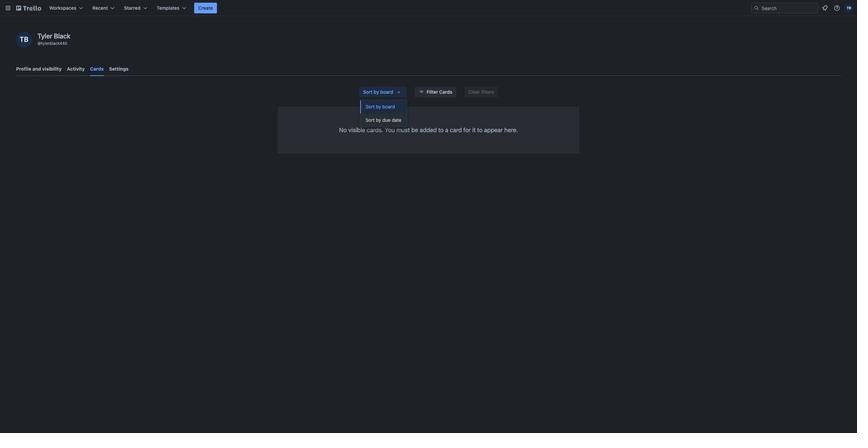 Task type: describe. For each thing, give the bounding box(es) containing it.
sort by due date button
[[360, 114, 407, 127]]

by for sort by board popup button
[[374, 89, 379, 95]]

filters
[[481, 89, 494, 95]]

settings
[[109, 66, 129, 72]]

filter cards
[[427, 89, 452, 95]]

tyler black (tylerblack440) image
[[845, 4, 853, 12]]

tylerblack440
[[41, 41, 67, 46]]

activity
[[67, 66, 85, 72]]

clear
[[468, 89, 480, 95]]

here.
[[504, 127, 518, 134]]

sort by board button
[[359, 87, 407, 97]]

Search field
[[759, 3, 818, 13]]

tyler
[[38, 32, 52, 40]]

appear
[[484, 127, 503, 134]]

no visible cards. you must be added to a card for it to appear here.
[[339, 127, 518, 134]]

menu containing sort by board
[[360, 100, 407, 127]]

sort for sort by board button at the top of page
[[366, 104, 375, 109]]

sort by due date
[[366, 117, 401, 123]]

0 horizontal spatial cards
[[90, 66, 104, 72]]

added
[[420, 127, 437, 134]]

@
[[38, 41, 41, 46]]

board for sort by board popup button
[[380, 89, 393, 95]]

board for sort by board button at the top of page
[[382, 104, 395, 109]]

for
[[463, 127, 471, 134]]

must
[[397, 127, 410, 134]]

settings link
[[109, 63, 129, 75]]

recent
[[92, 5, 108, 11]]

filter cards button
[[415, 87, 456, 97]]

cards.
[[367, 127, 383, 134]]

clear filters
[[468, 89, 494, 95]]

2 to from the left
[[477, 127, 483, 134]]

open information menu image
[[834, 5, 840, 11]]

by for sort by board button at the top of page
[[376, 104, 381, 109]]



Task type: locate. For each thing, give the bounding box(es) containing it.
sort inside button
[[366, 104, 375, 109]]

sort for sort by due date button
[[366, 117, 375, 123]]

tyler black @ tylerblack440
[[38, 32, 70, 46]]

by left due
[[376, 117, 381, 123]]

search image
[[754, 5, 759, 11]]

and
[[32, 66, 41, 72]]

1 horizontal spatial to
[[477, 127, 483, 134]]

sort by board up "sort by due date"
[[366, 104, 395, 109]]

to
[[438, 127, 444, 134], [477, 127, 483, 134]]

sort by board inside popup button
[[363, 89, 393, 95]]

0 notifications image
[[821, 4, 829, 12]]

by up "sort by due date"
[[376, 104, 381, 109]]

0 vertical spatial sort
[[363, 89, 373, 95]]

templates
[[157, 5, 179, 11]]

by inside button
[[376, 117, 381, 123]]

sort by board button
[[360, 100, 407, 114]]

0 vertical spatial by
[[374, 89, 379, 95]]

cards right "activity"
[[90, 66, 104, 72]]

2 vertical spatial sort
[[366, 117, 375, 123]]

filter
[[427, 89, 438, 95]]

cards inside button
[[439, 89, 452, 95]]

clear filters button
[[464, 87, 498, 97]]

profile and visibility link
[[16, 63, 62, 75]]

sort for sort by board popup button
[[363, 89, 373, 95]]

cards right filter in the top of the page
[[439, 89, 452, 95]]

sort by board up sort by board button at the top of page
[[363, 89, 393, 95]]

profile
[[16, 66, 31, 72]]

profile and visibility
[[16, 66, 62, 72]]

1 horizontal spatial cards
[[439, 89, 452, 95]]

tyler black (tylerblack440) image
[[16, 31, 32, 48]]

create button
[[194, 3, 217, 13]]

sort up "sort by due date"
[[366, 104, 375, 109]]

sort by board for sort by board popup button
[[363, 89, 393, 95]]

create
[[198, 5, 213, 11]]

date
[[392, 117, 401, 123]]

to left a
[[438, 127, 444, 134]]

1 to from the left
[[438, 127, 444, 134]]

to right it
[[477, 127, 483, 134]]

templates button
[[153, 3, 190, 13]]

black
[[54, 32, 70, 40]]

1 vertical spatial board
[[382, 104, 395, 109]]

recent button
[[88, 3, 119, 13]]

sort up cards.
[[366, 117, 375, 123]]

workspaces button
[[45, 3, 87, 13]]

by
[[374, 89, 379, 95], [376, 104, 381, 109], [376, 117, 381, 123]]

starred button
[[120, 3, 151, 13]]

by up sort by board button at the top of page
[[374, 89, 379, 95]]

1 vertical spatial sort by board
[[366, 104, 395, 109]]

by inside popup button
[[374, 89, 379, 95]]

board up due
[[382, 104, 395, 109]]

sort inside button
[[366, 117, 375, 123]]

0 vertical spatial cards
[[90, 66, 104, 72]]

sort by board for sort by board button at the top of page
[[366, 104, 395, 109]]

visible
[[348, 127, 365, 134]]

1 vertical spatial cards
[[439, 89, 452, 95]]

sort up sort by board button at the top of page
[[363, 89, 373, 95]]

sort by board inside button
[[366, 104, 395, 109]]

starred
[[124, 5, 141, 11]]

activity link
[[67, 63, 85, 75]]

board
[[380, 89, 393, 95], [382, 104, 395, 109]]

card
[[450, 127, 462, 134]]

0 vertical spatial sort by board
[[363, 89, 393, 95]]

cards link
[[90, 63, 104, 76]]

by for sort by due date button
[[376, 117, 381, 123]]

you
[[385, 127, 395, 134]]

sort inside popup button
[[363, 89, 373, 95]]

workspaces
[[49, 5, 76, 11]]

board inside button
[[382, 104, 395, 109]]

sort by board
[[363, 89, 393, 95], [366, 104, 395, 109]]

due
[[382, 117, 391, 123]]

primary element
[[0, 0, 857, 16]]

be
[[411, 127, 418, 134]]

1 vertical spatial by
[[376, 104, 381, 109]]

2 vertical spatial by
[[376, 117, 381, 123]]

cards
[[90, 66, 104, 72], [439, 89, 452, 95]]

no
[[339, 127, 347, 134]]

visibility
[[42, 66, 62, 72]]

it
[[472, 127, 476, 134]]

a
[[445, 127, 448, 134]]

1 vertical spatial sort
[[366, 104, 375, 109]]

0 horizontal spatial to
[[438, 127, 444, 134]]

board up sort by board button at the top of page
[[380, 89, 393, 95]]

by inside button
[[376, 104, 381, 109]]

0 vertical spatial board
[[380, 89, 393, 95]]

board inside popup button
[[380, 89, 393, 95]]

back to home image
[[16, 3, 41, 13]]

sort
[[363, 89, 373, 95], [366, 104, 375, 109], [366, 117, 375, 123]]

menu
[[360, 100, 407, 127]]



Task type: vqa. For each thing, say whether or not it's contained in the screenshot.
CHRISTINA OVERA (CHRISTINAOVERA) Image
no



